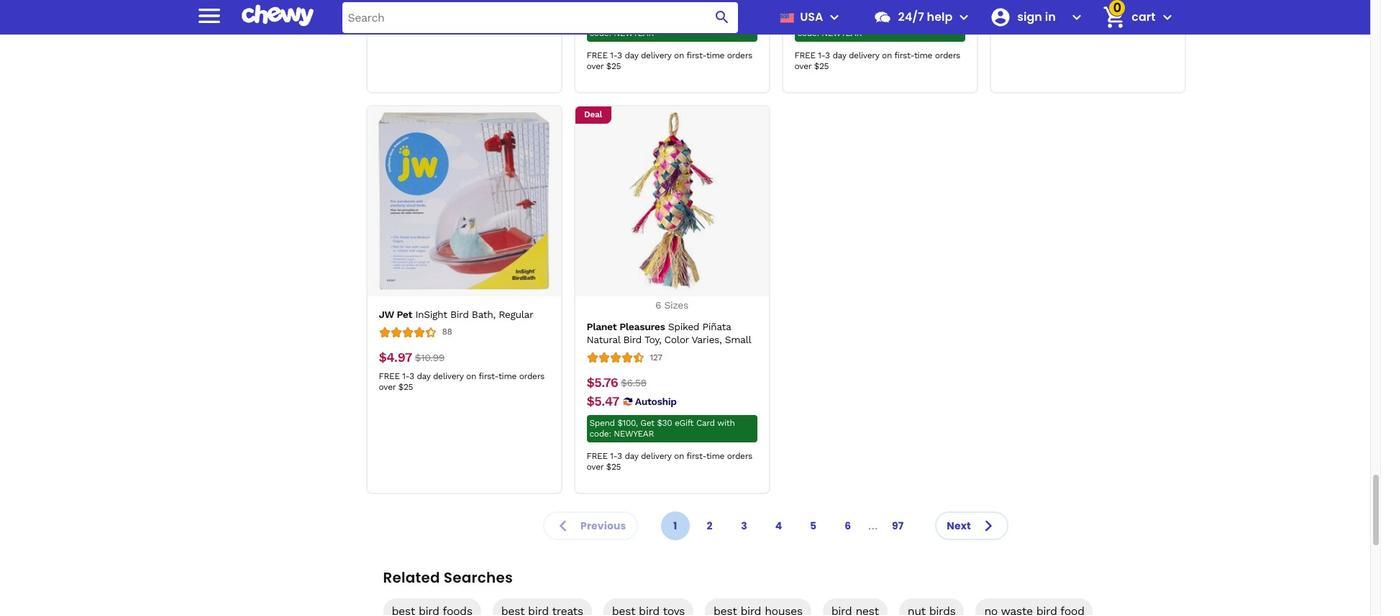 Task type: describe. For each thing, give the bounding box(es) containing it.
related searches
[[383, 568, 513, 588]]

$30 left the submit search image
[[657, 17, 672, 27]]

24/7 help link
[[868, 0, 953, 35]]

usa
[[800, 9, 824, 25]]

menu image
[[195, 1, 223, 30]]

cart menu image
[[1159, 9, 1176, 26]]

spiked
[[668, 321, 700, 333]]

6 for 6
[[845, 519, 851, 533]]

searches
[[444, 568, 513, 588]]

help menu image
[[956, 9, 973, 26]]

sign
[[1018, 9, 1043, 25]]

$5.76
[[587, 375, 618, 390]]

spiked piñata natural bird toy, color varies, small
[[587, 321, 751, 346]]

jw
[[379, 309, 394, 320]]

natural
[[587, 334, 620, 346]]

sign in
[[1018, 9, 1056, 25]]

6 sizes
[[656, 299, 689, 311]]

sizes
[[665, 299, 689, 311]]

97 link
[[884, 512, 913, 541]]

deal
[[584, 110, 602, 120]]

$6.58
[[621, 377, 647, 389]]

88
[[442, 327, 452, 337]]

varies,
[[692, 334, 722, 346]]

chewy support image
[[874, 8, 893, 27]]

bird for toy,
[[624, 334, 642, 346]]

account menu image
[[1069, 9, 1086, 26]]

cart
[[1132, 9, 1156, 25]]

6 link
[[834, 512, 863, 541]]

2
[[707, 519, 713, 533]]

$4.97 $10.99
[[379, 350, 445, 365]]

$5.47
[[587, 394, 619, 409]]

2 link
[[696, 512, 724, 541]]

small
[[725, 334, 751, 346]]

usa button
[[775, 0, 844, 35]]

$5.47 text field
[[587, 394, 619, 410]]

pet
[[397, 309, 412, 320]]

bird for bath,
[[450, 309, 469, 320]]

next link
[[936, 512, 1009, 541]]

planet pleasures
[[587, 321, 665, 333]]

cart link
[[1098, 0, 1156, 35]]

…
[[868, 519, 878, 533]]

related
[[383, 568, 440, 588]]

3 link
[[730, 512, 759, 541]]

4 link
[[765, 512, 793, 541]]

autoship
[[635, 396, 677, 407]]



Task type: vqa. For each thing, say whether or not it's contained in the screenshot.
list
no



Task type: locate. For each thing, give the bounding box(es) containing it.
card
[[697, 17, 715, 27], [904, 17, 923, 27], [697, 418, 715, 428]]

0 vertical spatial bird
[[450, 309, 469, 320]]

planet pleasures spiked piñata natural bird toy, color varies, small image
[[583, 112, 761, 291]]

$10.99 text field
[[415, 350, 445, 365]]

planet
[[587, 321, 617, 333]]

4
[[776, 519, 783, 533]]

get
[[641, 17, 655, 27], [849, 17, 863, 27], [641, 418, 655, 428]]

spend $100, get $30 egift card with code: newyear
[[590, 17, 735, 38], [798, 17, 943, 38], [590, 418, 735, 439]]

menu image
[[826, 9, 844, 26]]

$6.58 text field
[[621, 375, 647, 391]]

over
[[1003, 12, 1020, 22], [379, 25, 396, 35], [587, 61, 604, 71], [795, 61, 812, 71], [379, 382, 396, 392], [587, 462, 604, 472]]

5 link
[[799, 512, 828, 541]]

bath,
[[472, 309, 496, 320]]

$5.76 text field
[[587, 375, 618, 391]]

$4.97
[[379, 350, 412, 365]]

$4.97 text field
[[379, 350, 412, 365]]

6 inside 'link'
[[845, 519, 851, 533]]

0 vertical spatial 6
[[656, 299, 661, 311]]

Product search field
[[342, 2, 739, 33]]

1 vertical spatial 6
[[845, 519, 851, 533]]

next
[[947, 519, 971, 533]]

bird inside spiked piñata natural bird toy, color varies, small
[[624, 334, 642, 346]]

$30 down autoship
[[657, 418, 672, 428]]

regular
[[499, 309, 533, 320]]

1 horizontal spatial 6
[[845, 519, 851, 533]]

6 left sizes
[[656, 299, 661, 311]]

toy,
[[645, 334, 662, 346]]

newyear
[[614, 28, 654, 38], [822, 28, 862, 38], [614, 429, 654, 439]]

egift left the submit search image
[[675, 17, 694, 27]]

$5.76 $6.58
[[587, 375, 647, 390]]

spend
[[590, 17, 615, 27], [798, 17, 823, 27], [590, 418, 615, 428]]

Search text field
[[342, 2, 739, 33]]

6 left …
[[845, 519, 851, 533]]

1 vertical spatial bird
[[624, 334, 642, 346]]

help
[[927, 9, 953, 25]]

bird up 88
[[450, 309, 469, 320]]

egift down autoship
[[675, 418, 694, 428]]

1-
[[1026, 2, 1033, 12], [402, 15, 410, 25], [610, 50, 617, 60], [818, 50, 825, 60], [402, 371, 410, 381], [610, 451, 617, 461]]

items image
[[1102, 5, 1128, 30]]

3
[[1033, 2, 1038, 12], [409, 15, 414, 25], [617, 50, 622, 60], [825, 50, 830, 60], [409, 371, 414, 381], [617, 451, 622, 461], [741, 519, 748, 533]]

chewy home image
[[241, 0, 313, 32]]

jw pet insight bird bath, regular
[[379, 309, 533, 320]]

1 horizontal spatial bird
[[624, 334, 642, 346]]

5
[[810, 519, 817, 533]]

code:
[[590, 28, 611, 38], [798, 28, 819, 38], [590, 429, 611, 439]]

free
[[1003, 2, 1024, 12], [379, 15, 400, 25], [587, 50, 608, 60], [795, 50, 816, 60], [379, 371, 400, 381], [587, 451, 608, 461]]

0 horizontal spatial bird
[[450, 309, 469, 320]]

$100,
[[618, 17, 638, 27], [826, 17, 846, 27], [618, 418, 638, 428]]

$30
[[657, 17, 672, 27], [865, 17, 880, 27], [657, 418, 672, 428]]

color
[[665, 334, 689, 346]]

24/7
[[898, 9, 925, 25]]

pleasures
[[620, 321, 665, 333]]

0 horizontal spatial 6
[[656, 299, 661, 311]]

day
[[1041, 2, 1054, 12], [417, 15, 430, 25], [625, 50, 638, 60], [833, 50, 846, 60], [417, 371, 430, 381], [625, 451, 638, 461]]

free 1-3 day delivery on first-time orders over $25
[[1003, 2, 1169, 22], [379, 15, 545, 35], [587, 50, 753, 71], [795, 50, 961, 71], [379, 371, 545, 392], [587, 451, 753, 472]]

on
[[1090, 2, 1100, 12], [466, 15, 476, 25], [674, 50, 684, 60], [882, 50, 892, 60], [466, 371, 476, 381], [674, 451, 684, 461]]

with
[[718, 17, 735, 27], [926, 17, 943, 27], [718, 418, 735, 428]]

$25
[[1022, 12, 1037, 22], [398, 25, 413, 35], [606, 61, 621, 71], [814, 61, 829, 71], [398, 382, 413, 392], [606, 462, 621, 472]]

submit search image
[[714, 9, 731, 26]]

127
[[650, 352, 662, 363]]

6
[[656, 299, 661, 311], [845, 519, 851, 533]]

first-
[[1103, 2, 1122, 12], [479, 15, 499, 25], [687, 50, 707, 60], [895, 50, 915, 60], [479, 371, 499, 381], [687, 451, 707, 461]]

insight
[[415, 309, 447, 320]]

bird down the planet pleasures
[[624, 334, 642, 346]]

$30 right menu image
[[865, 17, 880, 27]]

jw pet insight bird bath, regular image
[[375, 112, 553, 291]]

egift
[[675, 17, 694, 27], [883, 17, 902, 27], [675, 418, 694, 428]]

orders
[[1143, 2, 1169, 12], [519, 15, 545, 25], [727, 50, 753, 60], [935, 50, 961, 60], [519, 371, 545, 381], [727, 451, 753, 461]]

delivery
[[1057, 2, 1088, 12], [433, 15, 464, 25], [641, 50, 672, 60], [849, 50, 880, 60], [433, 371, 464, 381], [641, 451, 672, 461]]

None text field
[[379, 0, 414, 9], [587, 0, 621, 8], [379, 0, 414, 9], [587, 0, 621, 8]]

sign in link
[[985, 0, 1066, 35]]

bird
[[450, 309, 469, 320], [624, 334, 642, 346]]

time
[[1122, 2, 1141, 12], [499, 15, 517, 25], [707, 50, 725, 60], [915, 50, 933, 60], [499, 371, 517, 381], [707, 451, 725, 461]]

24/7 help
[[898, 9, 953, 25]]

$10.99
[[415, 352, 445, 363]]

6 for 6 sizes
[[656, 299, 661, 311]]

in
[[1045, 9, 1056, 25]]

egift left help
[[883, 17, 902, 27]]

97
[[892, 519, 904, 533]]

piñata
[[703, 321, 731, 333]]



